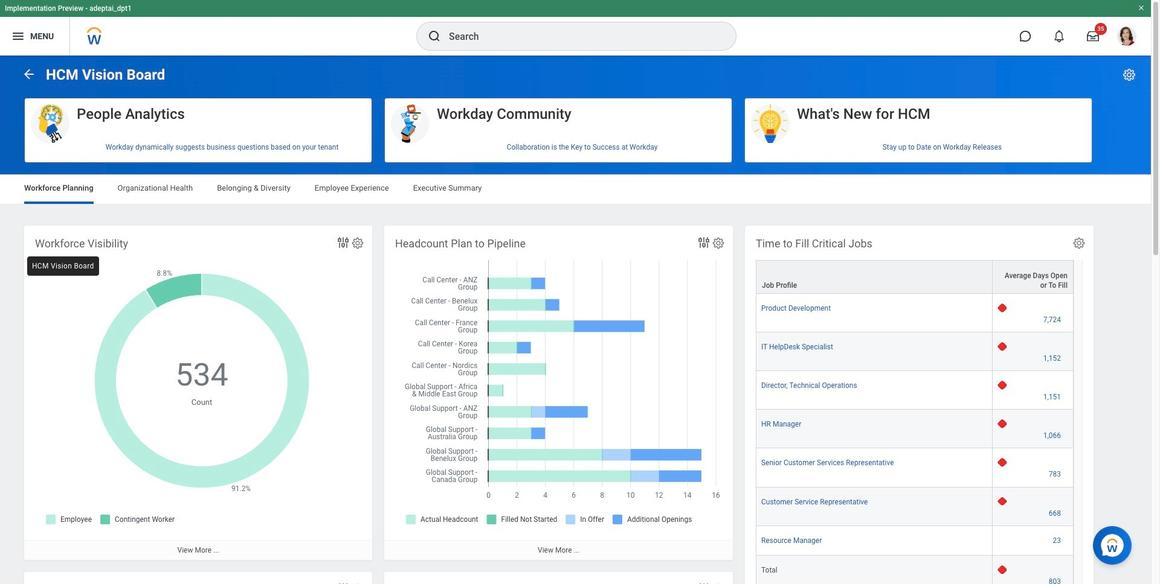 Task type: describe. For each thing, give the bounding box(es) containing it.
1 row from the top
[[756, 260, 1074, 294]]

8 row from the top
[[756, 527, 1074, 556]]

6 row from the top
[[756, 449, 1074, 488]]

search image
[[427, 29, 442, 44]]

time to fill critical jobs element
[[745, 226, 1094, 585]]

3 row from the top
[[756, 333, 1074, 372]]

headcount plan to pipeline element
[[384, 226, 733, 561]]

workforce visibility element
[[24, 226, 372, 561]]

configure time to fill critical jobs image
[[1073, 237, 1086, 250]]

configure and view chart data image for configure retirement eligibility by critical job icon
[[697, 582, 711, 585]]

profile logan mcneil image
[[1117, 27, 1137, 48]]

configure and view chart data image for configure turnover by executive group icon
[[336, 582, 350, 585]]



Task type: vqa. For each thing, say whether or not it's contained in the screenshot.
"banner"
yes



Task type: locate. For each thing, give the bounding box(es) containing it.
tab list
[[12, 175, 1139, 204]]

5 row from the top
[[756, 410, 1074, 449]]

row
[[756, 260, 1074, 294], [756, 294, 1074, 333], [756, 333, 1074, 372], [756, 372, 1074, 410], [756, 410, 1074, 449], [756, 449, 1074, 488], [756, 488, 1074, 527], [756, 527, 1074, 556], [756, 556, 1074, 585]]

configure and view chart data image left configure workforce visibility image
[[336, 236, 350, 250]]

close environment banner image
[[1138, 4, 1145, 11]]

configure and view chart data image left configure retirement eligibility by critical job icon
[[697, 582, 711, 585]]

configure and view chart data image inside workforce visibility element
[[336, 236, 350, 250]]

Search Workday  search field
[[449, 23, 711, 50]]

2 row from the top
[[756, 294, 1074, 333]]

previous page image
[[22, 67, 36, 81]]

configure workforce visibility image
[[351, 237, 364, 250]]

justify image
[[11, 29, 25, 44]]

4 row from the top
[[756, 372, 1074, 410]]

configure turnover by executive group image
[[351, 584, 364, 585]]

main content
[[0, 56, 1151, 585]]

7 row from the top
[[756, 488, 1074, 527]]

total element
[[761, 564, 778, 575]]

banner
[[0, 0, 1151, 56]]

inbox large image
[[1087, 30, 1099, 42]]

notifications large image
[[1053, 30, 1065, 42]]

configure and view chart data image for configure workforce visibility image
[[336, 236, 350, 250]]

configure this page image
[[1122, 68, 1137, 82]]

configure retirement eligibility by critical job image
[[712, 584, 725, 585]]

configure and view chart data image left configure turnover by executive group icon
[[336, 582, 350, 585]]

9 row from the top
[[756, 556, 1074, 585]]

configure and view chart data image
[[336, 236, 350, 250], [336, 582, 350, 585], [697, 582, 711, 585]]



